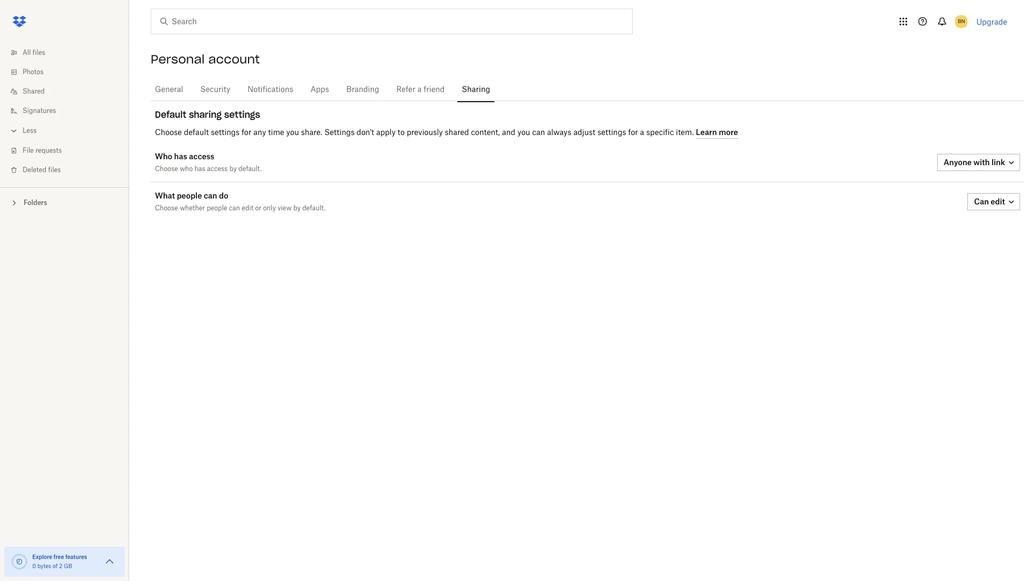 Task type: locate. For each thing, give the bounding box(es) containing it.
1 for from the left
[[242, 129, 251, 136]]

file
[[23, 147, 34, 154]]

access up 'who'
[[189, 152, 214, 161]]

deleted files link
[[9, 160, 129, 180]]

default
[[155, 109, 186, 120]]

by
[[229, 166, 237, 172], [293, 205, 301, 211]]

settings for default
[[211, 129, 240, 136]]

a
[[417, 86, 422, 94], [640, 129, 644, 136]]

0 vertical spatial a
[[417, 86, 422, 94]]

what
[[155, 191, 175, 200]]

1 vertical spatial a
[[640, 129, 644, 136]]

people up whether
[[177, 191, 202, 200]]

free
[[54, 554, 64, 560]]

who
[[180, 166, 193, 172]]

1 vertical spatial default.
[[302, 205, 326, 211]]

list containing all files
[[0, 37, 129, 187]]

0 horizontal spatial you
[[286, 129, 299, 136]]

0 horizontal spatial a
[[417, 86, 422, 94]]

0 horizontal spatial has
[[174, 152, 187, 161]]

people
[[177, 191, 202, 200], [207, 205, 227, 211]]

0 vertical spatial files
[[33, 50, 45, 56]]

or
[[255, 205, 261, 211]]

0 vertical spatial choose
[[155, 129, 182, 136]]

can left always
[[532, 129, 545, 136]]

settings down default sharing settings
[[211, 129, 240, 136]]

default sharing settings
[[155, 109, 260, 120]]

anyone with link
[[944, 158, 1005, 167]]

tab list containing general
[[151, 75, 1025, 103]]

personal
[[151, 52, 205, 67]]

and
[[502, 129, 515, 136]]

list
[[0, 37, 129, 187]]

shared link
[[9, 82, 129, 101]]

1 horizontal spatial by
[[293, 205, 301, 211]]

1 horizontal spatial can
[[229, 205, 240, 211]]

tab list
[[151, 75, 1025, 103]]

don't
[[357, 129, 374, 136]]

Search text field
[[172, 16, 610, 27]]

shared
[[445, 129, 469, 136]]

files right deleted
[[48, 167, 61, 173]]

2 vertical spatial can
[[229, 205, 240, 211]]

a inside choose default settings for any time you share. settings don't apply to previously shared content, and you can always adjust settings for a specific item. learn more
[[640, 129, 644, 136]]

0 horizontal spatial by
[[229, 166, 237, 172]]

access
[[189, 152, 214, 161], [207, 166, 228, 172]]

only
[[263, 205, 276, 211]]

for left any
[[242, 129, 251, 136]]

share.
[[301, 129, 322, 136]]

1 horizontal spatial a
[[640, 129, 644, 136]]

signatures link
[[9, 101, 129, 121]]

settings
[[224, 109, 260, 120], [211, 129, 240, 136], [598, 129, 626, 136]]

1 horizontal spatial you
[[517, 129, 530, 136]]

choose
[[155, 129, 182, 136], [155, 166, 178, 172], [155, 205, 178, 211]]

upgrade
[[976, 17, 1007, 26]]

has right 'who'
[[195, 166, 205, 172]]

0 vertical spatial by
[[229, 166, 237, 172]]

can inside choose default settings for any time you share. settings don't apply to previously shared content, and you can always adjust settings for a specific item. learn more
[[532, 129, 545, 136]]

default
[[184, 129, 209, 136]]

files for all files
[[33, 50, 45, 56]]

access up do
[[207, 166, 228, 172]]

default. up what people can do choose whether people can edit or only view by default.
[[238, 166, 262, 172]]

settings for sharing
[[224, 109, 260, 120]]

file requests link
[[9, 141, 129, 160]]

default.
[[238, 166, 262, 172], [302, 205, 326, 211]]

explore
[[32, 554, 52, 560]]

can left 'or'
[[229, 205, 240, 211]]

a left specific
[[640, 129, 644, 136]]

what people can do choose whether people can edit or only view by default.
[[155, 191, 326, 211]]

2 vertical spatial choose
[[155, 205, 178, 211]]

0 horizontal spatial files
[[33, 50, 45, 56]]

requests
[[35, 147, 62, 154]]

people down do
[[207, 205, 227, 211]]

has up 'who'
[[174, 152, 187, 161]]

1 vertical spatial can
[[204, 191, 217, 200]]

dropbox image
[[9, 11, 30, 32]]

explore free features 0 bytes of 2 gb
[[32, 554, 87, 569]]

0 vertical spatial has
[[174, 152, 187, 161]]

default. right view
[[302, 205, 326, 211]]

0 horizontal spatial for
[[242, 129, 251, 136]]

0 horizontal spatial people
[[177, 191, 202, 200]]

0 vertical spatial default.
[[238, 166, 262, 172]]

1 horizontal spatial people
[[207, 205, 227, 211]]

3 choose from the top
[[155, 205, 178, 211]]

security tab
[[196, 77, 235, 103]]

settings up any
[[224, 109, 260, 120]]

edit right can
[[991, 197, 1005, 206]]

edit left 'or'
[[242, 205, 253, 211]]

learn
[[696, 127, 717, 136]]

for
[[242, 129, 251, 136], [628, 129, 638, 136]]

0 horizontal spatial can
[[204, 191, 217, 200]]

you
[[286, 129, 299, 136], [517, 129, 530, 136]]

a right refer
[[417, 86, 422, 94]]

signatures
[[23, 108, 56, 114]]

choose inside what people can do choose whether people can edit or only view by default.
[[155, 205, 178, 211]]

gb
[[64, 564, 72, 569]]

0 vertical spatial people
[[177, 191, 202, 200]]

friend
[[424, 86, 445, 94]]

1 horizontal spatial for
[[628, 129, 638, 136]]

by up what people can do choose whether people can edit or only view by default.
[[229, 166, 237, 172]]

for left specific
[[628, 129, 638, 136]]

files right all
[[33, 50, 45, 56]]

can edit
[[974, 197, 1005, 206]]

can
[[532, 129, 545, 136], [204, 191, 217, 200], [229, 205, 240, 211]]

2 choose from the top
[[155, 166, 178, 172]]

choose down who
[[155, 166, 178, 172]]

0 vertical spatial access
[[189, 152, 214, 161]]

shared
[[23, 88, 45, 95]]

1 horizontal spatial default.
[[302, 205, 326, 211]]

choose down default
[[155, 129, 182, 136]]

all
[[23, 50, 31, 56]]

adjust
[[573, 129, 595, 136]]

refer
[[396, 86, 415, 94]]

general
[[155, 86, 183, 94]]

0 vertical spatial can
[[532, 129, 545, 136]]

choose default settings for any time you share. settings don't apply to previously shared content, and you can always adjust settings for a specific item. learn more
[[155, 127, 738, 136]]

all files
[[23, 50, 45, 56]]

1 choose from the top
[[155, 129, 182, 136]]

choose inside choose default settings for any time you share. settings don't apply to previously shared content, and you can always adjust settings for a specific item. learn more
[[155, 129, 182, 136]]

you right time
[[286, 129, 299, 136]]

files
[[33, 50, 45, 56], [48, 167, 61, 173]]

0 horizontal spatial edit
[[242, 205, 253, 211]]

1 vertical spatial by
[[293, 205, 301, 211]]

1 vertical spatial files
[[48, 167, 61, 173]]

2 horizontal spatial can
[[532, 129, 545, 136]]

who
[[155, 152, 172, 161]]

you right "and"
[[517, 129, 530, 136]]

edit
[[991, 197, 1005, 206], [242, 205, 253, 211]]

has
[[174, 152, 187, 161], [195, 166, 205, 172]]

0 horizontal spatial default.
[[238, 166, 262, 172]]

1 vertical spatial choose
[[155, 166, 178, 172]]

apply
[[376, 129, 396, 136]]

refer a friend tab
[[392, 77, 449, 103]]

1 horizontal spatial edit
[[991, 197, 1005, 206]]

choose down what
[[155, 205, 178, 211]]

can left do
[[204, 191, 217, 200]]

deleted files
[[23, 167, 61, 173]]

general tab
[[151, 77, 187, 103]]

by inside what people can do choose whether people can edit or only view by default.
[[293, 205, 301, 211]]

view
[[278, 205, 292, 211]]

by right view
[[293, 205, 301, 211]]

a inside 'tab'
[[417, 86, 422, 94]]

to
[[398, 129, 405, 136]]

1 horizontal spatial has
[[195, 166, 205, 172]]

apps
[[310, 86, 329, 94]]

1 horizontal spatial files
[[48, 167, 61, 173]]



Task type: vqa. For each thing, say whether or not it's contained in the screenshot.
'settings' associated with sharing
yes



Task type: describe. For each thing, give the bounding box(es) containing it.
can edit button
[[968, 193, 1020, 210]]

settings right adjust
[[598, 129, 626, 136]]

less
[[23, 128, 37, 134]]

sharing
[[189, 109, 222, 120]]

by inside who has access choose who has access by default.
[[229, 166, 237, 172]]

photos link
[[9, 62, 129, 82]]

edit inside popup button
[[991, 197, 1005, 206]]

time
[[268, 129, 284, 136]]

notifications
[[248, 86, 293, 94]]

1 vertical spatial has
[[195, 166, 205, 172]]

apps tab
[[306, 77, 333, 103]]

always
[[547, 129, 571, 136]]

2
[[59, 564, 62, 569]]

file requests
[[23, 147, 62, 154]]

photos
[[23, 69, 44, 75]]

anyone
[[944, 158, 972, 167]]

branding
[[346, 86, 379, 94]]

more
[[719, 127, 738, 136]]

2 for from the left
[[628, 129, 638, 136]]

default. inside who has access choose who has access by default.
[[238, 166, 262, 172]]

all files link
[[9, 43, 129, 62]]

sharing tab
[[458, 77, 494, 103]]

personal account
[[151, 52, 260, 67]]

sharing
[[462, 86, 490, 94]]

less image
[[9, 125, 19, 136]]

whether
[[180, 205, 205, 211]]

who has access choose who has access by default.
[[155, 152, 262, 172]]

previously
[[407, 129, 443, 136]]

content,
[[471, 129, 500, 136]]

bn
[[958, 18, 965, 25]]

any
[[253, 129, 266, 136]]

folders button
[[0, 194, 129, 210]]

refer a friend
[[396, 86, 445, 94]]

item.
[[676, 129, 694, 136]]

choose inside who has access choose who has access by default.
[[155, 166, 178, 172]]

1 you from the left
[[286, 129, 299, 136]]

deleted
[[23, 167, 46, 173]]

anyone with link button
[[937, 154, 1020, 171]]

security
[[200, 86, 230, 94]]

notifications tab
[[243, 77, 298, 103]]

quota usage element
[[11, 553, 28, 570]]

do
[[219, 191, 228, 200]]

link
[[992, 158, 1005, 167]]

1 vertical spatial people
[[207, 205, 227, 211]]

learn more button
[[696, 126, 738, 139]]

2 you from the left
[[517, 129, 530, 136]]

files for deleted files
[[48, 167, 61, 173]]

bytes
[[37, 564, 51, 569]]

edit inside what people can do choose whether people can edit or only view by default.
[[242, 205, 253, 211]]

default. inside what people can do choose whether people can edit or only view by default.
[[302, 205, 326, 211]]

settings
[[324, 129, 355, 136]]

features
[[65, 554, 87, 560]]

folders
[[24, 199, 47, 207]]

upgrade link
[[976, 17, 1007, 26]]

with
[[974, 158, 990, 167]]

can
[[974, 197, 989, 206]]

account
[[208, 52, 260, 67]]

specific
[[646, 129, 674, 136]]

0
[[32, 564, 36, 569]]

bn button
[[953, 13, 970, 30]]

branding tab
[[342, 77, 384, 103]]

of
[[53, 564, 58, 569]]

1 vertical spatial access
[[207, 166, 228, 172]]



